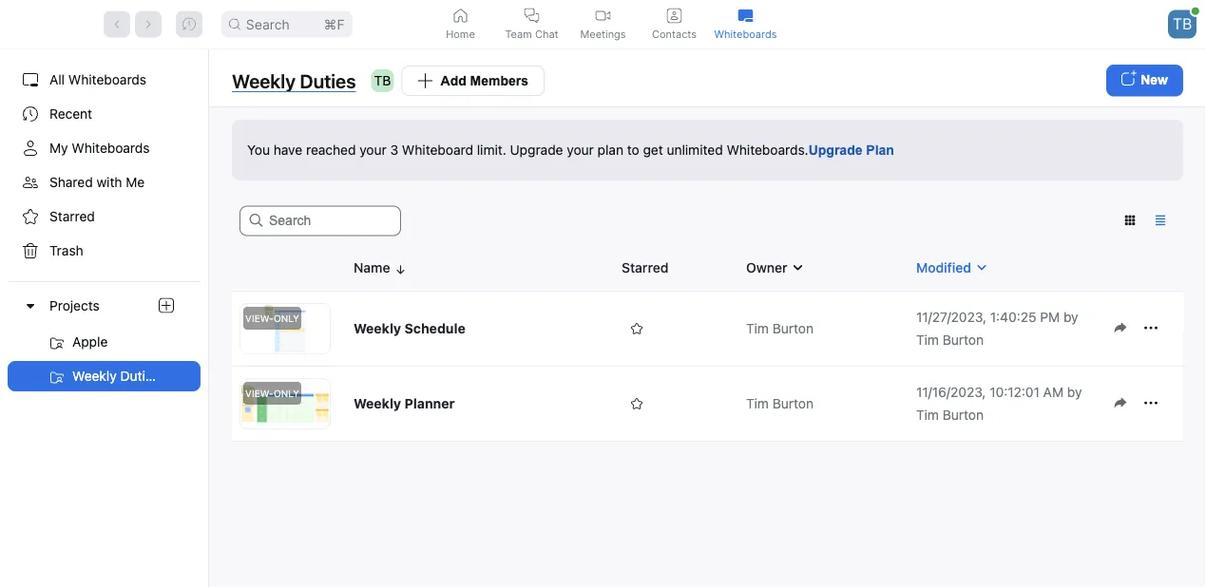 Task type: describe. For each thing, give the bounding box(es) containing it.
home button
[[425, 0, 496, 49]]

meetings button
[[568, 0, 639, 49]]

chat
[[535, 28, 559, 40]]

team chat button
[[496, 0, 568, 49]]

contacts
[[652, 28, 697, 40]]

meetings
[[581, 28, 626, 40]]

⌘f
[[324, 16, 345, 32]]

team
[[505, 28, 532, 40]]

whiteboards button
[[710, 0, 782, 49]]

tb
[[1173, 15, 1193, 33]]



Task type: vqa. For each thing, say whether or not it's contained in the screenshot.
the Add within New Project DIALOG
no



Task type: locate. For each thing, give the bounding box(es) containing it.
contacts button
[[639, 0, 710, 49]]

tab list
[[425, 0, 782, 49]]

home small image
[[453, 8, 468, 23]]

profile contact image
[[667, 8, 682, 23], [667, 8, 682, 23]]

team chat
[[505, 28, 559, 40]]

home small image
[[453, 8, 468, 23]]

team chat image
[[524, 8, 540, 23], [524, 8, 540, 23]]

magnifier image
[[229, 19, 240, 30], [229, 19, 240, 30]]

home
[[446, 28, 475, 40]]

video on image
[[596, 8, 611, 23], [596, 8, 611, 23]]

whiteboard small image
[[738, 8, 754, 23], [738, 8, 754, 23]]

whiteboards
[[715, 28, 777, 40]]

search
[[246, 16, 290, 32]]

online image
[[1192, 7, 1200, 15], [1192, 7, 1200, 15]]

tab list containing home
[[425, 0, 782, 49]]



